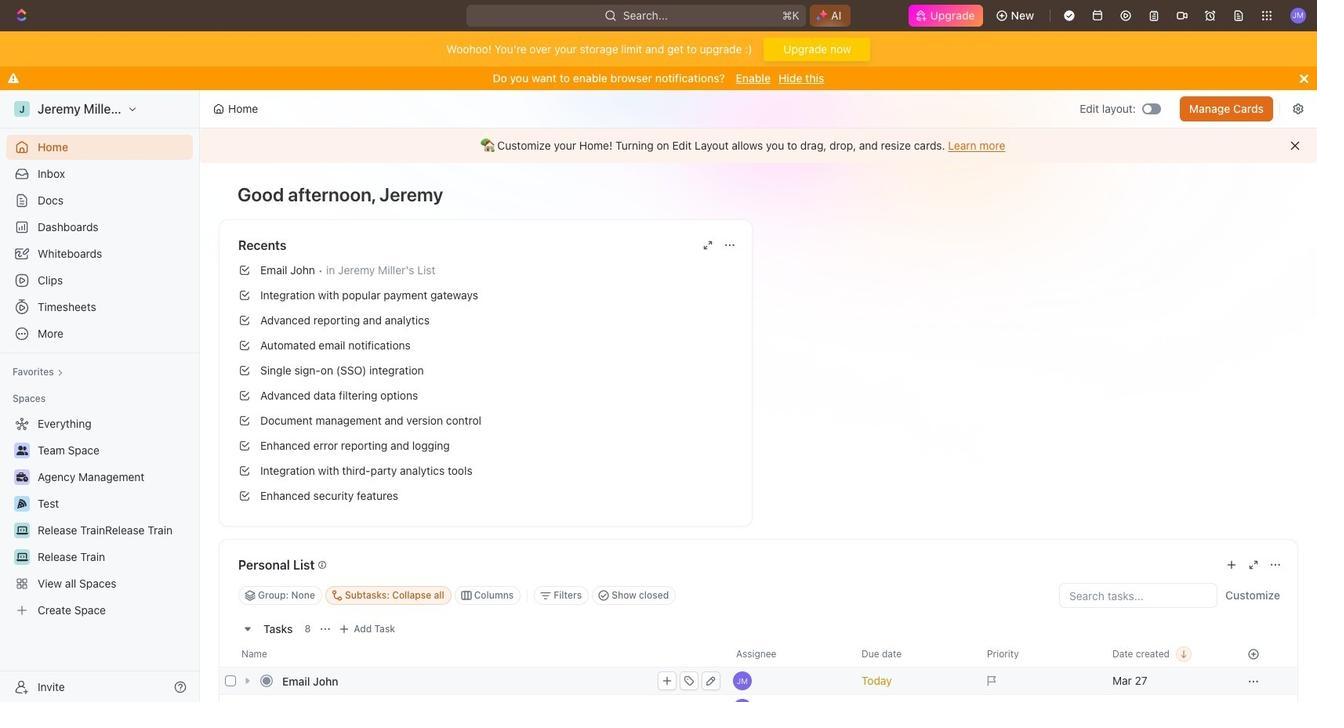 Task type: describe. For each thing, give the bounding box(es) containing it.
jeremy miller's workspace, , element
[[14, 101, 30, 117]]

tree inside sidebar navigation
[[6, 412, 193, 623]]

pizza slice image
[[17, 500, 27, 509]]

business time image
[[16, 473, 28, 482]]



Task type: locate. For each thing, give the bounding box(es) containing it.
alert
[[200, 129, 1318, 163]]

user group image
[[16, 446, 28, 456]]

sidebar navigation
[[0, 90, 203, 703]]

laptop code image
[[16, 526, 28, 536], [16, 553, 28, 562]]

tree
[[6, 412, 193, 623]]

0 vertical spatial laptop code image
[[16, 526, 28, 536]]

2 laptop code image from the top
[[16, 553, 28, 562]]

1 vertical spatial laptop code image
[[16, 553, 28, 562]]

Search tasks... text field
[[1060, 584, 1217, 608]]

1 laptop code image from the top
[[16, 526, 28, 536]]



Task type: vqa. For each thing, say whether or not it's contained in the screenshot.
the bottommost Space, , element
no



